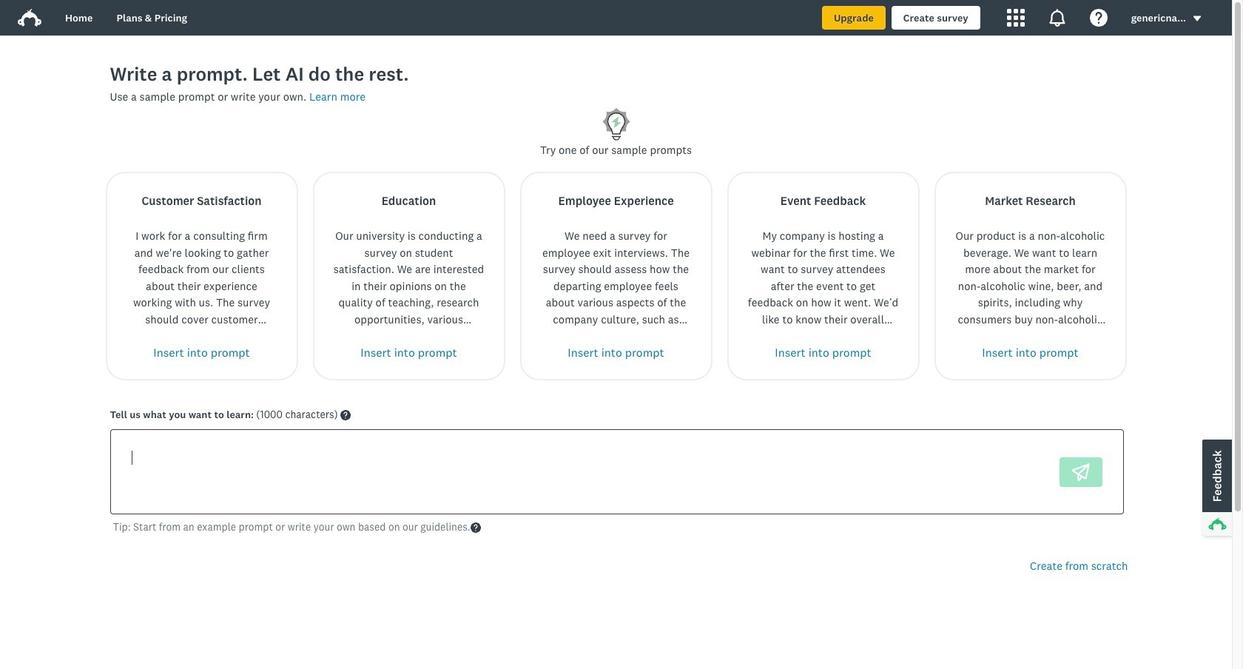 Task type: locate. For each thing, give the bounding box(es) containing it.
1 vertical spatial hover for help content image
[[471, 522, 481, 533]]

0 vertical spatial hover for help content image
[[340, 410, 351, 421]]

dropdown arrow icon image
[[1192, 13, 1203, 24], [1194, 16, 1201, 21]]

notification center icon image
[[1048, 9, 1066, 27]]

1 horizontal spatial hover for help content image
[[471, 522, 481, 533]]

brand logo image
[[18, 6, 41, 30], [18, 9, 41, 27]]

help icon image
[[1090, 9, 1108, 27]]

None text field
[[120, 439, 1042, 505]]

products icon image
[[1007, 9, 1025, 27], [1007, 9, 1025, 27]]

0 horizontal spatial hover for help content image
[[340, 410, 351, 421]]

hover for help content image
[[340, 410, 351, 421], [471, 522, 481, 533]]



Task type: describe. For each thing, give the bounding box(es) containing it.
light bulb with lightning bolt inside showing a new idea image
[[598, 105, 634, 142]]

1 brand logo image from the top
[[18, 6, 41, 30]]

2 brand logo image from the top
[[18, 9, 41, 27]]



Task type: vqa. For each thing, say whether or not it's contained in the screenshot.
1st Products Icon
no



